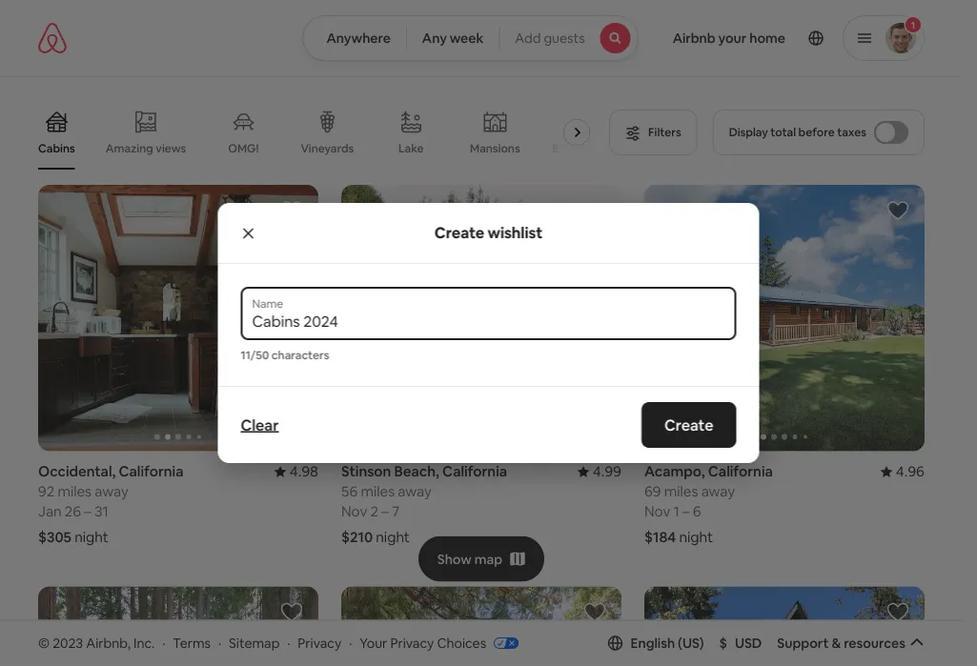 Task type: vqa. For each thing, say whether or not it's contained in the screenshot.


Task type: locate. For each thing, give the bounding box(es) containing it.
away inside acampo, california 69 miles away nov 1 – 6 $184 night
[[701, 482, 735, 501]]

· left your
[[349, 635, 352, 652]]

2 privacy from the left
[[390, 635, 434, 652]]

– inside acampo, california 69 miles away nov 1 – 6 $184 night
[[683, 502, 690, 521]]

miles inside acampo, california 69 miles away nov 1 – 6 $184 night
[[664, 482, 698, 501]]

1 horizontal spatial privacy
[[390, 635, 434, 652]]

92
[[38, 482, 54, 501]]

2 horizontal spatial away
[[701, 482, 735, 501]]

2 nov from the left
[[645, 502, 671, 521]]

–
[[84, 502, 91, 521], [382, 502, 389, 521], [683, 502, 690, 521]]

1 nov from the left
[[341, 502, 367, 521]]

4.96
[[896, 462, 925, 481]]

add to wishlist: stinson beach, california image
[[583, 199, 606, 222]]

miles inside occidental, california 92 miles away jan 26 – 31 $305 night
[[58, 482, 92, 501]]

away down acampo,
[[701, 482, 735, 501]]

privacy
[[298, 635, 342, 652], [390, 635, 434, 652]]

1 california from the left
[[119, 462, 184, 481]]

away
[[95, 482, 128, 501], [398, 482, 432, 501], [701, 482, 735, 501]]

privacy link
[[298, 635, 342, 652]]

2 horizontal spatial miles
[[664, 482, 698, 501]]

1 horizontal spatial california
[[442, 462, 507, 481]]

night down the 31
[[75, 528, 108, 547]]

terms link
[[173, 635, 211, 652]]

night inside stinson beach, california 56 miles away nov 2 – 7 $210 night
[[376, 528, 410, 547]]

0 horizontal spatial nov
[[341, 502, 367, 521]]

map
[[475, 551, 503, 568]]

1 horizontal spatial away
[[398, 482, 432, 501]]

sitemap link
[[229, 635, 280, 652]]

69
[[645, 482, 661, 501]]

1 horizontal spatial create
[[665, 415, 714, 435]]

1 miles from the left
[[58, 482, 92, 501]]

omg!
[[228, 141, 259, 156]]

away inside occidental, california 92 miles away jan 26 – 31 $305 night
[[95, 482, 128, 501]]

·
[[162, 635, 165, 652], [218, 635, 221, 652], [287, 635, 290, 652], [349, 635, 352, 652]]

2 – from the left
[[382, 502, 389, 521]]

create up acampo,
[[665, 415, 714, 435]]

1 privacy from the left
[[298, 635, 342, 652]]

group
[[38, 95, 613, 170], [38, 185, 318, 451], [341, 185, 622, 451], [645, 185, 925, 451], [38, 587, 318, 666], [341, 587, 622, 666], [645, 587, 925, 666]]

acampo,
[[645, 462, 705, 481]]

anywhere button
[[303, 15, 407, 61]]

0 horizontal spatial miles
[[58, 482, 92, 501]]

· right terms
[[218, 635, 221, 652]]

create
[[435, 223, 485, 243], [665, 415, 714, 435]]

$ usd
[[719, 635, 762, 652]]

week
[[450, 30, 484, 47]]

night
[[75, 528, 108, 547], [376, 528, 410, 547], [679, 528, 713, 547]]

1 vertical spatial create
[[665, 415, 714, 435]]

add
[[515, 30, 541, 47]]

2 · from the left
[[218, 635, 221, 652]]

create inside button
[[665, 415, 714, 435]]

away down beach,
[[398, 482, 432, 501]]

english
[[631, 635, 675, 652]]

1 – from the left
[[84, 502, 91, 521]]

california inside acampo, california 69 miles away nov 1 – 6 $184 night
[[708, 462, 773, 481]]

3 away from the left
[[701, 482, 735, 501]]

1 night from the left
[[75, 528, 108, 547]]

none search field containing anywhere
[[303, 15, 638, 61]]

0 horizontal spatial create
[[435, 223, 485, 243]]

away up the 31
[[95, 482, 128, 501]]

miles for nov
[[664, 482, 698, 501]]

california right acampo,
[[708, 462, 773, 481]]

2 night from the left
[[376, 528, 410, 547]]

1 away from the left
[[95, 482, 128, 501]]

None text field
[[252, 312, 725, 331]]

night inside acampo, california 69 miles away nov 1 – 6 $184 night
[[679, 528, 713, 547]]

2 california from the left
[[442, 462, 507, 481]]

1 horizontal spatial night
[[376, 528, 410, 547]]

1 horizontal spatial nov
[[645, 502, 671, 521]]

total
[[771, 125, 796, 140]]

amazing
[[106, 141, 153, 156]]

2 horizontal spatial –
[[683, 502, 690, 521]]

nov left 1
[[645, 502, 671, 521]]

$210
[[341, 528, 373, 547]]

0 vertical spatial create
[[435, 223, 485, 243]]

away for jan 26 – 31
[[95, 482, 128, 501]]

2 horizontal spatial california
[[708, 462, 773, 481]]

3 miles from the left
[[664, 482, 698, 501]]

4.96 out of 5 average rating image
[[881, 462, 925, 481]]

– right 1
[[683, 502, 690, 521]]

1 horizontal spatial –
[[382, 502, 389, 521]]

miles up 2 on the bottom left of the page
[[361, 482, 395, 501]]

california inside occidental, california 92 miles away jan 26 – 31 $305 night
[[119, 462, 184, 481]]

lake
[[399, 141, 424, 156]]

2 horizontal spatial night
[[679, 528, 713, 547]]

add to wishlist: acampo, california image
[[887, 199, 910, 222]]

night down 6
[[679, 528, 713, 547]]

beach,
[[394, 462, 439, 481]]

0 horizontal spatial california
[[119, 462, 184, 481]]

inc.
[[133, 635, 155, 652]]

group containing amazing views
[[38, 95, 613, 170]]

miles inside stinson beach, california 56 miles away nov 2 – 7 $210 night
[[361, 482, 395, 501]]

miles up 26
[[58, 482, 92, 501]]

show map button
[[418, 536, 545, 582]]

$305
[[38, 528, 71, 547]]

night down 7
[[376, 528, 410, 547]]

california inside stinson beach, california 56 miles away nov 2 – 7 $210 night
[[442, 462, 507, 481]]

3 california from the left
[[708, 462, 773, 481]]

– left the 31
[[84, 502, 91, 521]]

nov left 2 on the bottom left of the page
[[341, 502, 367, 521]]

miles
[[58, 482, 92, 501], [361, 482, 395, 501], [664, 482, 698, 501]]

None search field
[[303, 15, 638, 61]]

– inside occidental, california 92 miles away jan 26 – 31 $305 night
[[84, 502, 91, 521]]

1 horizontal spatial miles
[[361, 482, 395, 501]]

– left 7
[[382, 502, 389, 521]]

miles up 1
[[664, 482, 698, 501]]

2 miles from the left
[[361, 482, 395, 501]]

stinson beach, california 56 miles away nov 2 – 7 $210 night
[[341, 462, 507, 547]]

night for $184
[[679, 528, 713, 547]]

3 – from the left
[[683, 502, 690, 521]]

your privacy choices link
[[360, 635, 519, 653]]

7
[[392, 502, 400, 521]]

miles for jan
[[58, 482, 92, 501]]

views
[[156, 141, 186, 156]]

create for create
[[665, 415, 714, 435]]

nov
[[341, 502, 367, 521], [645, 502, 671, 521]]

©
[[38, 635, 50, 652]]

2 away from the left
[[398, 482, 432, 501]]

· right "inc."
[[162, 635, 165, 652]]

0 horizontal spatial away
[[95, 482, 128, 501]]

california right occidental,
[[119, 462, 184, 481]]

night inside occidental, california 92 miles away jan 26 – 31 $305 night
[[75, 528, 108, 547]]

– for jan 26 – 31
[[84, 502, 91, 521]]

3 night from the left
[[679, 528, 713, 547]]

add guests
[[515, 30, 585, 47]]

© 2023 airbnb, inc. ·
[[38, 635, 165, 652]]

terms · sitemap · privacy
[[173, 635, 342, 652]]

display total before taxes
[[729, 125, 867, 140]]

&
[[832, 635, 841, 652]]

california for 92 miles away
[[119, 462, 184, 481]]

airbnb,
[[86, 635, 131, 652]]

0 horizontal spatial night
[[75, 528, 108, 547]]

create left wishlist
[[435, 223, 485, 243]]

california
[[119, 462, 184, 481], [442, 462, 507, 481], [708, 462, 773, 481]]

california right beach,
[[442, 462, 507, 481]]

privacy right your
[[390, 635, 434, 652]]

– for nov 1 – 6
[[683, 502, 690, 521]]

any week
[[422, 30, 484, 47]]

4.98
[[290, 462, 318, 481]]

26
[[65, 502, 81, 521]]

· left privacy 'link'
[[287, 635, 290, 652]]

4.99
[[593, 462, 622, 481]]

privacy down the add to wishlist: cazadero, california image
[[298, 635, 342, 652]]

0 horizontal spatial privacy
[[298, 635, 342, 652]]

0 horizontal spatial –
[[84, 502, 91, 521]]



Task type: describe. For each thing, give the bounding box(es) containing it.
(us)
[[678, 635, 704, 652]]

usd
[[735, 635, 762, 652]]

amazing views
[[106, 141, 186, 156]]

any
[[422, 30, 447, 47]]

taxes
[[837, 125, 867, 140]]

your privacy choices
[[360, 635, 486, 652]]

support
[[777, 635, 829, 652]]

4.98 out of 5 average rating image
[[274, 462, 318, 481]]

nov inside acampo, california 69 miles away nov 1 – 6 $184 night
[[645, 502, 671, 521]]

add guests button
[[499, 15, 638, 61]]

create wishlist
[[435, 223, 543, 243]]

mansions
[[470, 141, 520, 156]]

2
[[370, 502, 379, 521]]

add to wishlist: occidental, california image
[[280, 199, 303, 222]]

occidental, california 92 miles away jan 26 – 31 $305 night
[[38, 462, 184, 547]]

stinson
[[341, 462, 391, 481]]

profile element
[[661, 0, 925, 76]]

nov inside stinson beach, california 56 miles away nov 2 – 7 $210 night
[[341, 502, 367, 521]]

choices
[[437, 635, 486, 652]]

away for nov 1 – 6
[[701, 482, 735, 501]]

cabins
[[38, 141, 75, 156]]

none text field inside name this wishlist dialog
[[252, 312, 725, 331]]

support & resources button
[[777, 635, 925, 652]]

11/50
[[241, 348, 269, 363]]

vineyards
[[301, 141, 354, 156]]

$184
[[645, 528, 676, 547]]

occidental,
[[38, 462, 116, 481]]

clear
[[241, 415, 279, 435]]

6
[[693, 502, 701, 521]]

4 · from the left
[[349, 635, 352, 652]]

before
[[799, 125, 835, 140]]

create for create wishlist
[[435, 223, 485, 243]]

jan
[[38, 502, 62, 521]]

1 · from the left
[[162, 635, 165, 652]]

create button
[[642, 402, 737, 448]]

guests
[[544, 30, 585, 47]]

sitemap
[[229, 635, 280, 652]]

display total before taxes button
[[713, 110, 925, 155]]

4.99 out of 5 average rating image
[[578, 462, 622, 481]]

night for $305
[[75, 528, 108, 547]]

$
[[719, 635, 727, 652]]

add to wishlist: cazadero, california image
[[280, 601, 303, 624]]

english (us) button
[[608, 635, 704, 652]]

resources
[[844, 635, 906, 652]]

56
[[341, 482, 358, 501]]

away inside stinson beach, california 56 miles away nov 2 – 7 $210 night
[[398, 482, 432, 501]]

1
[[674, 502, 680, 521]]

add to wishlist: arnold, california image
[[887, 601, 910, 624]]

add to wishlist: twain harte, california image
[[583, 601, 606, 624]]

– inside stinson beach, california 56 miles away nov 2 – 7 $210 night
[[382, 502, 389, 521]]

support & resources
[[777, 635, 906, 652]]

wishlist
[[488, 223, 543, 243]]

english (us)
[[631, 635, 704, 652]]

display
[[729, 125, 768, 140]]

california for 69 miles away
[[708, 462, 773, 481]]

your
[[360, 635, 387, 652]]

terms
[[173, 635, 211, 652]]

name this wishlist dialog
[[218, 203, 759, 463]]

anywhere
[[327, 30, 391, 47]]

acampo, california 69 miles away nov 1 – 6 $184 night
[[645, 462, 773, 547]]

beachfront
[[552, 141, 613, 156]]

any week button
[[406, 15, 500, 61]]

3 · from the left
[[287, 635, 290, 652]]

11/50 characters
[[241, 348, 329, 363]]

show
[[437, 551, 472, 568]]

show map
[[437, 551, 503, 568]]

clear button
[[231, 406, 288, 444]]

2023
[[53, 635, 83, 652]]

characters
[[272, 348, 329, 363]]

31
[[94, 502, 108, 521]]



